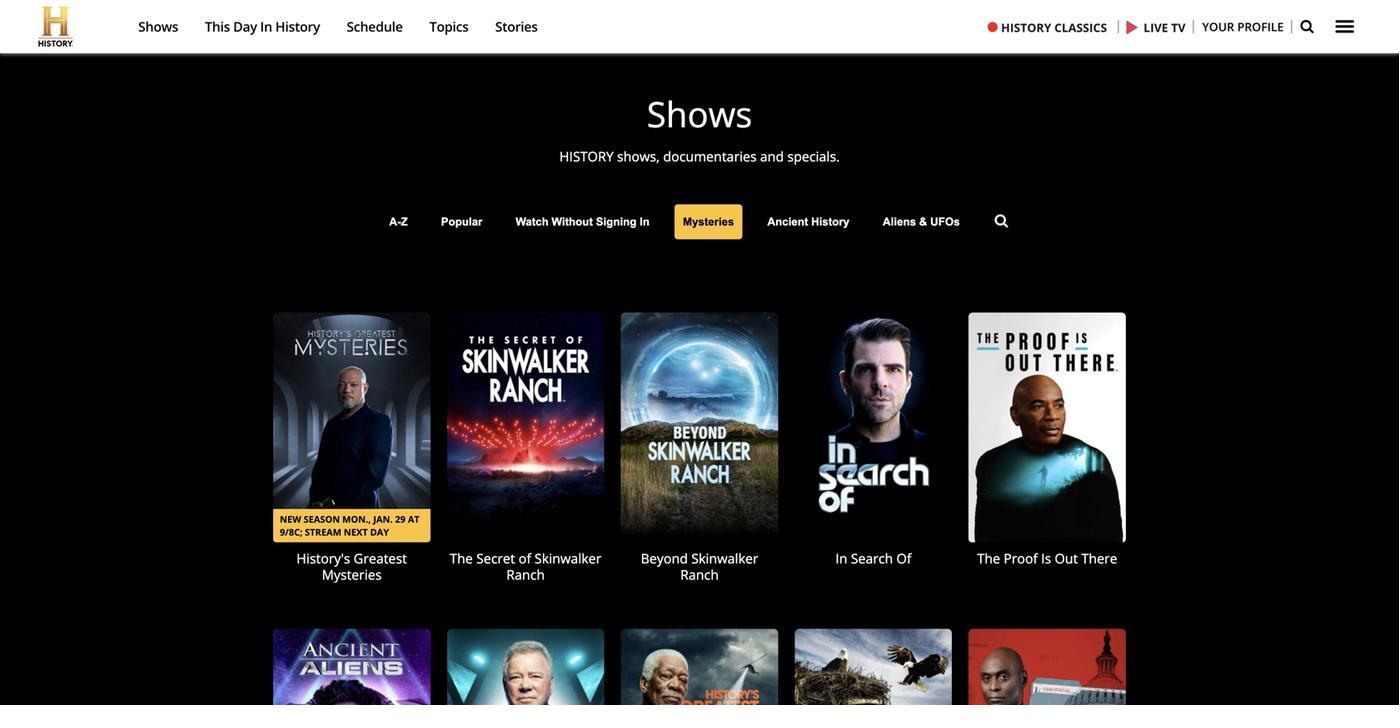 Task type: vqa. For each thing, say whether or not it's contained in the screenshot.
the "is"
yes



Task type: locate. For each thing, give the bounding box(es) containing it.
0 horizontal spatial skinwalker
[[535, 550, 602, 568]]

1 horizontal spatial day
[[370, 526, 389, 539]]

0 horizontal spatial mysteries
[[322, 566, 382, 584]]

mon.,
[[342, 513, 371, 526]]

2 horizontal spatial history
[[1002, 20, 1052, 35]]

history classics
[[1002, 20, 1108, 35]]

1 skinwalker from the left
[[535, 550, 602, 568]]

in left search
[[836, 550, 848, 568]]

the proof is out there
[[978, 550, 1118, 568]]

popular
[[441, 216, 483, 228]]

in search of
[[836, 550, 912, 568]]

skinwalker right of
[[535, 550, 602, 568]]

in right signing
[[640, 216, 650, 228]]

of
[[519, 550, 531, 568]]

0 horizontal spatial history
[[276, 17, 320, 35]]

history's
[[297, 550, 350, 568]]

1 horizontal spatial in
[[640, 216, 650, 228]]

1 vertical spatial day
[[370, 526, 389, 539]]

1 horizontal spatial the
[[978, 550, 1001, 568]]

proof
[[1004, 550, 1038, 568]]

day
[[233, 17, 257, 35], [370, 526, 389, 539]]

live
[[1144, 20, 1169, 35]]

1 horizontal spatial ranch
[[681, 566, 719, 584]]

america's book of secrets image image
[[969, 630, 1127, 706]]

0 horizontal spatial ranch
[[507, 566, 545, 584]]

&
[[920, 216, 928, 228]]

day right the this
[[233, 17, 257, 35]]

watch
[[516, 216, 549, 228]]

watch without signing in button
[[508, 205, 658, 240]]

shows inside button
[[138, 17, 178, 35]]

skinwalker right beyond
[[692, 550, 759, 568]]

1 vertical spatial mysteries
[[322, 566, 382, 584]]

this day in history
[[205, 17, 320, 35]]

0 horizontal spatial day
[[233, 17, 257, 35]]

0 horizontal spatial shows
[[138, 17, 178, 35]]

the
[[450, 550, 473, 568], [978, 550, 1001, 568]]

1 vertical spatial in
[[640, 216, 650, 228]]

specials.
[[788, 147, 840, 165]]

1 ranch from the left
[[507, 566, 545, 584]]

the proof is out there image image
[[969, 313, 1127, 543]]

mysteries inside button
[[683, 216, 735, 228]]

season
[[304, 513, 340, 526]]

history left classics
[[1002, 20, 1052, 35]]

2 skinwalker from the left
[[692, 550, 759, 568]]

2 horizontal spatial in
[[836, 550, 848, 568]]

0 horizontal spatial in
[[260, 17, 272, 35]]

in inside button
[[260, 17, 272, 35]]

0 vertical spatial mysteries
[[683, 216, 735, 228]]

at
[[408, 513, 420, 526]]

shows up history shows, documentaries and specials. at the top
[[647, 90, 753, 138]]

shows button
[[130, 5, 187, 48]]

there
[[1082, 550, 1118, 568]]

1 the from the left
[[450, 550, 473, 568]]

history
[[276, 17, 320, 35], [1002, 20, 1052, 35], [812, 216, 850, 228]]

2 the from the left
[[978, 550, 1001, 568]]

aliens & ufos
[[883, 216, 960, 228]]

the proof is out there link
[[969, 313, 1127, 596]]

mysteries
[[683, 216, 735, 228], [322, 566, 382, 584]]

2 vertical spatial in
[[836, 550, 848, 568]]

beyond skinwalker ranch image image
[[621, 313, 779, 543]]

popular button
[[433, 205, 491, 240]]

skinwalker
[[535, 550, 602, 568], [692, 550, 759, 568]]

beyond skinwalker ranch link
[[621, 313, 779, 596]]

the left secret
[[450, 550, 473, 568]]

1 horizontal spatial skinwalker
[[692, 550, 759, 568]]

day inside "this day in history" button
[[233, 17, 257, 35]]

classics
[[1055, 20, 1108, 35]]

history left schedule
[[276, 17, 320, 35]]

1 horizontal spatial mysteries
[[683, 216, 735, 228]]

ranch
[[507, 566, 545, 584], [681, 566, 719, 584]]

mysteries down documentaries
[[683, 216, 735, 228]]

mysteries down next
[[322, 566, 382, 584]]

in
[[260, 17, 272, 35], [640, 216, 650, 228], [836, 550, 848, 568]]

history inside 'button'
[[1002, 20, 1052, 35]]

a-z button
[[381, 205, 416, 240]]

the secret of skinwalker ranch image image
[[447, 313, 605, 543]]

the left proof
[[978, 550, 1001, 568]]

9/8c;
[[280, 526, 303, 539]]

0 horizontal spatial the
[[450, 550, 473, 568]]

this day in history button
[[197, 5, 329, 48]]

0 vertical spatial shows
[[138, 17, 178, 35]]

day down jan.
[[370, 526, 389, 539]]

your profile button
[[1203, 15, 1285, 38]]

0 vertical spatial in
[[260, 17, 272, 35]]

history right the ancient
[[812, 216, 850, 228]]

in inside button
[[640, 216, 650, 228]]

1 horizontal spatial shows
[[647, 90, 753, 138]]

shows
[[138, 17, 178, 35], [647, 90, 753, 138]]

shows left the this
[[138, 17, 178, 35]]

your
[[1203, 19, 1235, 35]]

ranch inside beyond skinwalker ranch
[[681, 566, 719, 584]]

1 vertical spatial shows
[[647, 90, 753, 138]]

the for the proof is out there
[[978, 550, 1001, 568]]

2 ranch from the left
[[681, 566, 719, 584]]

the inside the secret of skinwalker ranch
[[450, 550, 473, 568]]

ranch inside the secret of skinwalker ranch
[[507, 566, 545, 584]]

aliens
[[883, 216, 917, 228]]

a-z
[[389, 216, 408, 228]]

in right the this
[[260, 17, 272, 35]]

without
[[552, 216, 593, 228]]

0 vertical spatial day
[[233, 17, 257, 35]]



Task type: describe. For each thing, give the bounding box(es) containing it.
the secret of skinwalker ranch link
[[447, 313, 605, 596]]

in search of link
[[795, 313, 953, 596]]

next
[[344, 526, 368, 539]]

watch without signing in
[[516, 216, 650, 228]]

schedule button
[[339, 5, 411, 48]]

search
[[851, 550, 894, 568]]

stories
[[496, 17, 538, 35]]

beyond skinwalker ranch
[[641, 550, 759, 584]]

ancient history button
[[760, 205, 858, 240]]

shows,
[[617, 147, 660, 165]]

ancient
[[768, 216, 809, 228]]

tv
[[1172, 20, 1186, 35]]

aliens & ufos button
[[875, 205, 969, 240]]

ancient history
[[768, 216, 850, 228]]

history shows, documentaries and specials.
[[560, 147, 840, 165]]

jan.
[[373, 513, 393, 526]]

live tv link
[[1126, 10, 1195, 43]]

your profile
[[1203, 19, 1285, 35]]

ancient aliens image image
[[273, 630, 431, 706]]

this
[[205, 17, 230, 35]]

documentaries
[[664, 147, 757, 165]]

skinwalker inside beyond skinwalker ranch
[[692, 550, 759, 568]]

the for the secret of skinwalker ranch
[[450, 550, 473, 568]]

search shows image
[[995, 215, 1009, 228]]

schedule
[[347, 17, 403, 35]]

1 horizontal spatial history
[[812, 216, 850, 228]]

z
[[401, 216, 408, 228]]

and
[[761, 147, 784, 165]]

new
[[280, 513, 301, 526]]

history classics button
[[988, 11, 1116, 44]]

history's greatest mysteries
[[297, 550, 407, 584]]

day inside new season mon., jan. 29 at 9/8c; stream next day
[[370, 526, 389, 539]]

profile
[[1238, 19, 1285, 35]]

history's greatest escapes with morgan freeman image image
[[621, 630, 779, 706]]

a-
[[389, 216, 401, 228]]

topics button
[[421, 5, 477, 48]]

greatest
[[354, 550, 407, 568]]

skinwalker inside the secret of skinwalker ranch
[[535, 550, 602, 568]]

stream
[[305, 526, 342, 539]]

the unxplained image image
[[447, 630, 605, 706]]

new season mon., jan. 29 at 9/8c; stream next day
[[280, 513, 420, 539]]

out
[[1055, 550, 1079, 568]]

history's greatest mysteries image image
[[273, 313, 431, 543]]

in search of image image
[[795, 313, 953, 543]]

mysteries button
[[675, 205, 743, 240]]

signing
[[596, 216, 637, 228]]

stories button
[[487, 5, 546, 48]]

life after people image image
[[795, 630, 953, 706]]

secret
[[477, 550, 515, 568]]

ufos
[[931, 216, 960, 228]]

topics
[[430, 17, 469, 35]]

is
[[1042, 550, 1052, 568]]

history
[[560, 147, 614, 165]]

live tv
[[1144, 20, 1186, 35]]

beyond
[[641, 550, 688, 568]]

29
[[395, 513, 406, 526]]

of
[[897, 550, 912, 568]]

mysteries inside history's greatest mysteries
[[322, 566, 382, 584]]

the secret of skinwalker ranch
[[450, 550, 602, 584]]



